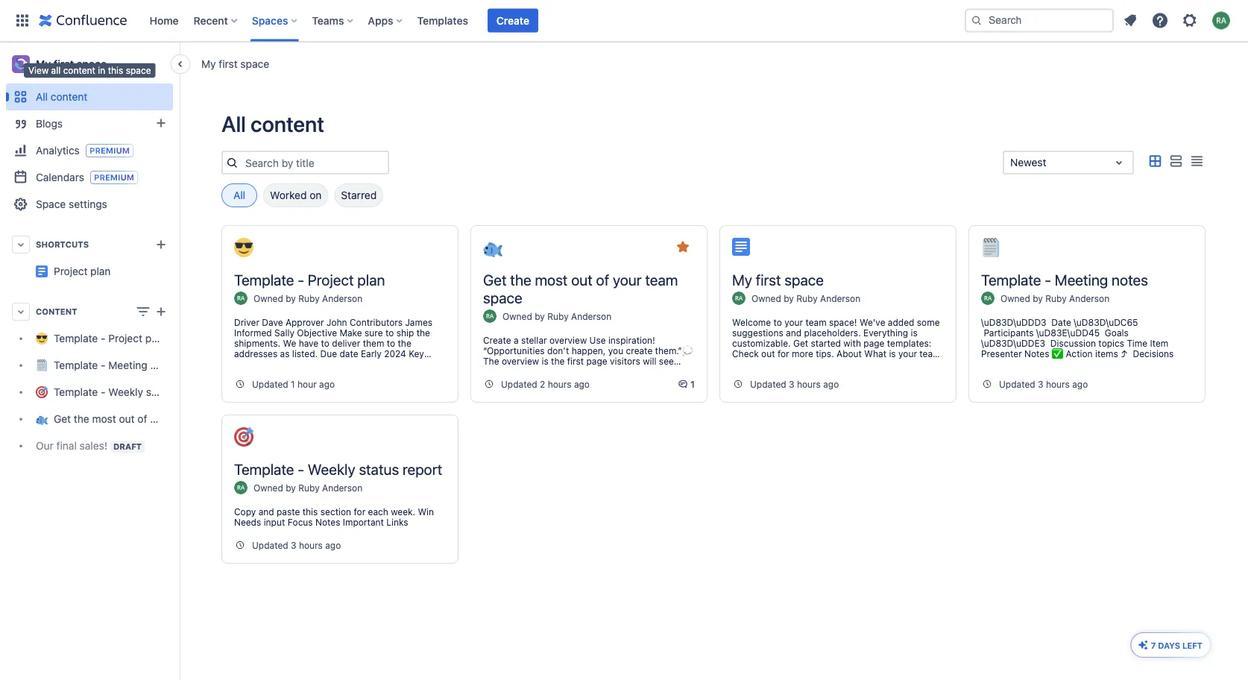 Task type: describe. For each thing, give the bounding box(es) containing it.
calendars
[[36, 171, 84, 183]]

teams
[[312, 14, 344, 26]]

template up the \ud83d\uddd3
[[981, 271, 1041, 288]]

updated for template - meeting notes
[[999, 379, 1036, 389]]

space
[[36, 198, 66, 210]]

owned for my first space
[[752, 293, 781, 303]]

create a blog image
[[152, 114, 170, 132]]

project plan link down shortcuts 'dropdown button'
[[54, 265, 111, 277]]

of inside get the most out of your team space
[[596, 271, 609, 288]]

anderson for meeting
[[1069, 293, 1110, 303]]

and
[[258, 506, 274, 517]]

0 vertical spatial template - meeting notes
[[981, 271, 1148, 288]]

ruby anderson link for space
[[797, 293, 861, 303]]

draft
[[113, 442, 142, 451]]

updated 2 hours ago
[[501, 379, 590, 389]]

owned by ruby anderson for most
[[503, 311, 612, 321]]

home link
[[145, 9, 183, 32]]

paste
[[277, 506, 300, 517]]

7 days left button
[[1132, 633, 1210, 657]]

templates
[[417, 14, 468, 26]]

space settings link
[[6, 191, 173, 218]]

updated 3 hours ago for space
[[750, 379, 839, 389]]

days
[[1158, 641, 1180, 650]]

1 horizontal spatial template - project plan
[[234, 271, 385, 288]]

\ud83d\uddd3  date \ud83d\udc65 participants \ud83e\udd45  goals \ud83d\udde3  discussion topics time item presenter notes     ✅  action items ⤴  decisions
[[981, 317, 1174, 359]]

win
[[418, 506, 434, 517]]

0 vertical spatial content
[[63, 65, 95, 75]]

1 1 from the left
[[291, 379, 295, 389]]

home
[[150, 14, 179, 26]]

space element
[[0, 42, 230, 680]]

by for project
[[286, 293, 296, 303]]

focus
[[288, 517, 313, 527]]

ruby for meeting
[[1046, 293, 1067, 303]]

items
[[1095, 348, 1118, 359]]

template - project plan link
[[6, 325, 173, 352]]

banner containing home
[[0, 0, 1248, 42]]

section
[[320, 506, 351, 517]]

starred button
[[334, 183, 383, 207]]

owned for template - meeting notes
[[1001, 293, 1030, 303]]

profile picture image for get the most out of your team space
[[483, 309, 497, 323]]

templates link
[[413, 9, 473, 32]]

1 horizontal spatial my first space link
[[201, 56, 269, 71]]

7 days left
[[1151, 641, 1203, 650]]

worked on button
[[263, 183, 328, 207]]

⤴
[[1121, 348, 1128, 359]]

anderson for most
[[571, 311, 612, 321]]

copy and paste this section for each week. win needs input focus notes important links
[[234, 506, 434, 527]]

template down :dart: image
[[234, 460, 294, 478]]

all inside button
[[233, 189, 245, 201]]

change view image
[[134, 303, 152, 321]]

:dart: image
[[234, 427, 254, 447]]

time
[[1127, 338, 1148, 348]]

spaces button
[[247, 9, 303, 32]]

template - weekly status report link
[[6, 379, 208, 406]]

0 vertical spatial your
[[613, 271, 642, 288]]

0 vertical spatial this
[[108, 65, 123, 75]]

global element
[[9, 0, 962, 41]]

view
[[28, 65, 49, 75]]

copy
[[234, 506, 256, 517]]

report inside tree
[[178, 386, 208, 398]]

hours for my first space
[[797, 379, 821, 389]]

premium image for analytics
[[86, 144, 133, 157]]

plan inside "link"
[[145, 332, 166, 344]]

notification icon image
[[1122, 12, 1139, 29]]

all content link
[[6, 84, 173, 110]]

premium icon image
[[1138, 639, 1150, 651]]

template - project plan image
[[36, 265, 48, 277]]

by for most
[[535, 311, 545, 321]]

profile picture image for template - weekly status report
[[234, 481, 248, 494]]

search image
[[971, 15, 983, 26]]

\ud83d\udc65
[[1074, 317, 1138, 327]]

:sunglasses: image
[[234, 238, 254, 257]]

blogs link
[[6, 110, 173, 137]]

of inside tree
[[137, 413, 147, 425]]

item
[[1150, 338, 1169, 348]]

ago for template - project plan
[[319, 379, 335, 389]]

Search by title field
[[241, 152, 388, 173]]

template - meeting notes link
[[6, 352, 177, 379]]

0 horizontal spatial my first space link
[[6, 49, 173, 79]]

profile picture image for template - project plan
[[234, 292, 248, 305]]

page image
[[732, 238, 750, 256]]

for
[[354, 506, 366, 517]]

appswitcher icon image
[[13, 12, 31, 29]]

our final sales! draft
[[36, 439, 142, 452]]

analytics link
[[6, 137, 173, 164]]

content inside space element
[[51, 91, 87, 103]]

sales!
[[80, 439, 107, 452]]

spaces
[[252, 14, 288, 26]]

updated for template - weekly status report
[[252, 540, 288, 550]]

create link
[[488, 9, 538, 32]]

updated 1 hour ago
[[252, 379, 335, 389]]

\ud83d\uddd3
[[981, 317, 1047, 327]]

first inside space element
[[54, 58, 74, 70]]

final
[[56, 439, 77, 452]]

important
[[343, 517, 384, 527]]

in
[[98, 65, 105, 75]]

weekly inside tree
[[108, 386, 143, 398]]

ruby for most
[[547, 311, 569, 321]]

all inside space element
[[36, 91, 48, 103]]

compact list image
[[1188, 152, 1206, 170]]

the inside tree
[[74, 413, 89, 425]]

hours for template - meeting notes
[[1046, 379, 1070, 389]]

1 horizontal spatial weekly
[[308, 460, 355, 478]]

help icon image
[[1151, 12, 1169, 29]]

premium image for calendars
[[90, 171, 138, 184]]

add shortcut image
[[152, 236, 170, 254]]

updated for my first space
[[750, 379, 786, 389]]

1 vertical spatial report
[[403, 460, 442, 478]]

anderson for space
[[820, 293, 861, 303]]

blogs
[[36, 117, 63, 130]]

template inside "link"
[[54, 332, 98, 344]]

starred
[[341, 189, 377, 201]]

notes inside \ud83d\uddd3  date \ud83d\udc65 participants \ud83e\udd45  goals \ud83d\udde3  discussion topics time item presenter notes     ✅  action items ⤴  decisions
[[1025, 348, 1050, 359]]

analytics
[[36, 144, 80, 156]]

my first space inside space element
[[36, 58, 107, 70]]

template - project plan inside "link"
[[54, 332, 166, 344]]

all button
[[221, 183, 257, 207]]

\ud83d\udde3
[[981, 338, 1045, 348]]

✅
[[1052, 348, 1061, 359]]

ruby anderson link for weekly
[[298, 482, 363, 493]]

all content inside all content link
[[36, 91, 87, 103]]

apps button
[[363, 9, 408, 32]]

links
[[386, 517, 408, 527]]

week.
[[391, 506, 415, 517]]

shortcuts
[[36, 240, 89, 249]]

worked on
[[270, 189, 322, 201]]

our
[[36, 439, 54, 452]]



Task type: vqa. For each thing, say whether or not it's contained in the screenshot.
Space Settings
yes



Task type: locate. For each thing, give the bounding box(es) containing it.
worked
[[270, 189, 307, 201]]

the
[[510, 271, 531, 288], [74, 413, 89, 425]]

meeting up template - weekly status report link
[[108, 359, 147, 371]]

my first space link down recent popup button
[[201, 56, 269, 71]]

presenter
[[981, 348, 1022, 359]]

:fish: image
[[483, 238, 503, 257], [483, 238, 503, 257]]

each
[[368, 506, 388, 517]]

my first space up all content link
[[36, 58, 107, 70]]

0 horizontal spatial most
[[92, 413, 116, 425]]

meeting inside tree
[[108, 359, 147, 371]]

1 horizontal spatial get the most out of your team space
[[483, 271, 678, 306]]

1 horizontal spatial my first space
[[201, 57, 269, 70]]

0 horizontal spatial updated 3 hours ago
[[252, 540, 341, 550]]

template - project plan
[[234, 271, 385, 288], [54, 332, 166, 344]]

1 horizontal spatial the
[[510, 271, 531, 288]]

template - project plan down :sunglasses: image
[[234, 271, 385, 288]]

1 vertical spatial status
[[359, 460, 399, 478]]

confluence image
[[39, 12, 127, 29], [39, 12, 127, 29]]

0 horizontal spatial project plan
[[54, 265, 111, 277]]

weekly up get the most out of your team space link
[[108, 386, 143, 398]]

Search field
[[965, 9, 1114, 32]]

1 vertical spatial get the most out of your team space
[[54, 413, 230, 425]]

tree containing template - project plan
[[6, 325, 230, 459]]

0 horizontal spatial notes
[[150, 359, 177, 371]]

0 horizontal spatial my
[[36, 58, 51, 70]]

1 vertical spatial content
[[51, 91, 87, 103]]

0 vertical spatial meeting
[[1055, 271, 1108, 288]]

my left the all
[[36, 58, 51, 70]]

1 vertical spatial template - project plan
[[54, 332, 166, 344]]

0 vertical spatial template - weekly status report
[[54, 386, 208, 398]]

by for space
[[784, 293, 794, 303]]

3 for weekly
[[291, 540, 296, 550]]

hour
[[298, 379, 317, 389]]

\ud83e\udd45
[[1036, 327, 1100, 338]]

1 vertical spatial most
[[92, 413, 116, 425]]

profile picture image for my first space
[[732, 292, 746, 305]]

space settings
[[36, 198, 107, 210]]

owned by ruby anderson for weekly
[[254, 482, 363, 493]]

most inside tree
[[92, 413, 116, 425]]

1 horizontal spatial this
[[303, 506, 318, 517]]

create a page image
[[152, 303, 170, 321]]

all content up search by title "field"
[[221, 111, 324, 136]]

1 vertical spatial team
[[174, 413, 198, 425]]

teams button
[[307, 9, 359, 32]]

weekly up section
[[308, 460, 355, 478]]

- inside "link"
[[101, 332, 106, 344]]

2 vertical spatial content
[[251, 111, 324, 136]]

0 vertical spatial the
[[510, 271, 531, 288]]

1 horizontal spatial team
[[645, 271, 678, 288]]

updated for template - project plan
[[252, 379, 288, 389]]

:dart: image
[[234, 427, 254, 447]]

1 horizontal spatial 3
[[789, 379, 795, 389]]

ruby for space
[[797, 293, 818, 303]]

1 horizontal spatial report
[[403, 460, 442, 478]]

owned by ruby anderson for space
[[752, 293, 861, 303]]

1 horizontal spatial most
[[535, 271, 568, 288]]

0 horizontal spatial report
[[178, 386, 208, 398]]

project plan link
[[6, 258, 230, 285], [54, 265, 111, 277]]

anderson for project
[[322, 293, 363, 303]]

0 horizontal spatial notes
[[315, 517, 340, 527]]

owned for template - project plan
[[254, 293, 283, 303]]

your
[[613, 271, 642, 288], [150, 413, 171, 425]]

template down template - meeting notes link
[[54, 386, 98, 398]]

0 horizontal spatial out
[[119, 413, 135, 425]]

project inside "link"
[[108, 332, 142, 344]]

0 horizontal spatial 1
[[291, 379, 295, 389]]

get
[[483, 271, 507, 288], [54, 413, 71, 425]]

my down page image
[[732, 271, 752, 288]]

hours for template - weekly status report
[[299, 540, 323, 550]]

recent
[[194, 14, 228, 26]]

updated 3 hours ago for meeting
[[999, 379, 1088, 389]]

1
[[291, 379, 295, 389], [691, 379, 695, 389]]

project plan link up change view image
[[6, 258, 230, 285]]

ruby for project
[[298, 293, 320, 303]]

content
[[36, 307, 77, 317]]

notes down create a page image
[[150, 359, 177, 371]]

template - meeting notes up the \ud83e\udd45
[[981, 271, 1148, 288]]

content
[[63, 65, 95, 75], [51, 91, 87, 103], [251, 111, 324, 136]]

template - meeting notes up template - weekly status report link
[[54, 359, 177, 371]]

needs
[[234, 517, 261, 527]]

template - project plan up template - meeting notes link
[[54, 332, 166, 344]]

open image
[[1110, 154, 1128, 172]]

None text field
[[1010, 155, 1013, 170]]

template - weekly status report inside template - weekly status report link
[[54, 386, 208, 398]]

0 vertical spatial premium image
[[86, 144, 133, 157]]

0 horizontal spatial meeting
[[108, 359, 147, 371]]

owned by ruby anderson
[[254, 293, 363, 303], [752, 293, 861, 303], [1001, 293, 1110, 303], [503, 311, 612, 321], [254, 482, 363, 493]]

by for meeting
[[1033, 293, 1043, 303]]

participants
[[984, 327, 1034, 338]]

0 horizontal spatial of
[[137, 413, 147, 425]]

my first space
[[201, 57, 269, 70], [36, 58, 107, 70], [732, 271, 824, 288]]

updated 3 hours ago for weekly
[[252, 540, 341, 550]]

0 vertical spatial all
[[36, 91, 48, 103]]

template
[[234, 271, 294, 288], [981, 271, 1041, 288], [54, 332, 98, 344], [54, 359, 98, 371], [54, 386, 98, 398], [234, 460, 294, 478]]

ruby
[[298, 293, 320, 303], [797, 293, 818, 303], [1046, 293, 1067, 303], [547, 311, 569, 321], [298, 482, 320, 493]]

updated 3 hours ago
[[750, 379, 839, 389], [999, 379, 1088, 389], [252, 540, 341, 550]]

ruby anderson link for most
[[547, 311, 612, 321]]

all
[[51, 65, 61, 75]]

meeting
[[1055, 271, 1108, 288], [108, 359, 147, 371]]

notes up \ud83d\udc65 at top right
[[1112, 271, 1148, 288]]

owned for template - weekly status report
[[254, 482, 283, 493]]

ago
[[319, 379, 335, 389], [574, 379, 590, 389], [823, 379, 839, 389], [1072, 379, 1088, 389], [325, 540, 341, 550]]

0 vertical spatial weekly
[[108, 386, 143, 398]]

my inside space element
[[36, 58, 51, 70]]

my down recent
[[201, 57, 216, 70]]

content down the all
[[51, 91, 87, 103]]

banner
[[0, 0, 1248, 42]]

template - weekly status report
[[54, 386, 208, 398], [234, 460, 442, 478]]

my first space down recent popup button
[[201, 57, 269, 70]]

:notepad_spiral: image
[[981, 238, 1001, 257], [981, 238, 1001, 257]]

settings
[[69, 198, 107, 210]]

0 horizontal spatial template - weekly status report
[[54, 386, 208, 398]]

0 horizontal spatial all content
[[36, 91, 87, 103]]

owned for get the most out of your team space
[[503, 311, 532, 321]]

project
[[173, 259, 207, 271], [54, 265, 88, 277], [308, 271, 354, 288], [108, 332, 142, 344]]

anderson
[[322, 293, 363, 303], [820, 293, 861, 303], [1069, 293, 1110, 303], [571, 311, 612, 321], [322, 482, 363, 493]]

1 vertical spatial out
[[119, 413, 135, 425]]

this inside copy and paste this section for each week. win needs input focus notes important links
[[303, 506, 318, 517]]

0 horizontal spatial this
[[108, 65, 123, 75]]

1 horizontal spatial get
[[483, 271, 507, 288]]

topics
[[1099, 338, 1124, 348]]

status inside tree
[[146, 386, 176, 398]]

by
[[286, 293, 296, 303], [784, 293, 794, 303], [1033, 293, 1043, 303], [535, 311, 545, 321], [286, 482, 296, 493]]

3 for space
[[789, 379, 795, 389]]

template - meeting notes
[[981, 271, 1148, 288], [54, 359, 177, 371]]

0 horizontal spatial get the most out of your team space
[[54, 413, 230, 425]]

create
[[497, 14, 529, 26]]

ruby for weekly
[[298, 482, 320, 493]]

0 vertical spatial notes
[[1112, 271, 1148, 288]]

0 vertical spatial most
[[535, 271, 568, 288]]

2 1 from the left
[[691, 379, 695, 389]]

0 horizontal spatial weekly
[[108, 386, 143, 398]]

comments image
[[677, 378, 689, 390]]

template - weekly status report up get the most out of your team space link
[[54, 386, 208, 398]]

get the most out of your team space link
[[6, 406, 230, 432]]

get inside get the most out of your team space link
[[54, 413, 71, 425]]

ruby anderson link for project
[[298, 293, 363, 303]]

on
[[310, 189, 322, 201]]

all content
[[36, 91, 87, 103], [221, 111, 324, 136]]

content left in
[[63, 65, 95, 75]]

settings icon image
[[1181, 12, 1199, 29]]

ago for template - meeting notes
[[1072, 379, 1088, 389]]

1 horizontal spatial template - meeting notes
[[981, 271, 1148, 288]]

0 vertical spatial get the most out of your team space
[[483, 271, 678, 306]]

1 horizontal spatial my
[[201, 57, 216, 70]]

view all content in this space
[[28, 65, 151, 75]]

1 vertical spatial get
[[54, 413, 71, 425]]

recent button
[[189, 9, 243, 32]]

ago for template - weekly status report
[[325, 540, 341, 550]]

my first space down page image
[[732, 271, 824, 288]]

0 vertical spatial notes
[[1025, 348, 1050, 359]]

0 vertical spatial of
[[596, 271, 609, 288]]

input
[[264, 517, 285, 527]]

space inside tree
[[201, 413, 230, 425]]

1 vertical spatial premium image
[[90, 171, 138, 184]]

2 vertical spatial all
[[233, 189, 245, 201]]

0 vertical spatial all content
[[36, 91, 87, 103]]

7
[[1151, 641, 1156, 650]]

2 horizontal spatial my first space
[[732, 271, 824, 288]]

0 horizontal spatial template - meeting notes
[[54, 359, 177, 371]]

by for weekly
[[286, 482, 296, 493]]

this right in
[[108, 65, 123, 75]]

1 vertical spatial of
[[137, 413, 147, 425]]

out
[[571, 271, 593, 288], [119, 413, 135, 425]]

premium image up space settings link
[[90, 171, 138, 184]]

1 vertical spatial template - weekly status report
[[234, 460, 442, 478]]

0 vertical spatial out
[[571, 271, 593, 288]]

premium image inside the analytics link
[[86, 144, 133, 157]]

0 horizontal spatial template - project plan
[[54, 332, 166, 344]]

tree
[[6, 325, 230, 459]]

team inside tree
[[174, 413, 198, 425]]

notes inside copy and paste this section for each week. win needs input focus notes important links
[[315, 517, 340, 527]]

status up get the most out of your team space link
[[146, 386, 176, 398]]

this
[[108, 65, 123, 75], [303, 506, 318, 517]]

your inside get the most out of your team space link
[[150, 413, 171, 425]]

profile picture image for template - meeting notes
[[981, 292, 995, 305]]

notes inside tree
[[150, 359, 177, 371]]

template down :sunglasses: image
[[234, 271, 294, 288]]

your profile and preferences image
[[1212, 12, 1230, 29]]

owned by ruby anderson for project
[[254, 293, 363, 303]]

anderson for weekly
[[322, 482, 363, 493]]

notes right focus
[[315, 517, 340, 527]]

2 horizontal spatial 3
[[1038, 379, 1044, 389]]

space
[[240, 57, 269, 70], [77, 58, 107, 70], [126, 65, 151, 75], [785, 271, 824, 288], [483, 289, 523, 306], [201, 413, 230, 425]]

project plan for project plan link under shortcuts 'dropdown button'
[[54, 265, 111, 277]]

1 vertical spatial meeting
[[108, 359, 147, 371]]

0 horizontal spatial status
[[146, 386, 176, 398]]

1 horizontal spatial meeting
[[1055, 271, 1108, 288]]

tree inside space element
[[6, 325, 230, 459]]

notes
[[1112, 271, 1148, 288], [150, 359, 177, 371]]

0 vertical spatial status
[[146, 386, 176, 398]]

template - weekly status report up section
[[234, 460, 442, 478]]

1 vertical spatial all content
[[221, 111, 324, 136]]

1 horizontal spatial first
[[219, 57, 238, 70]]

1 horizontal spatial of
[[596, 271, 609, 288]]

1 horizontal spatial status
[[359, 460, 399, 478]]

content up search by title "field"
[[251, 111, 324, 136]]

hours
[[548, 379, 572, 389], [797, 379, 821, 389], [1046, 379, 1070, 389], [299, 540, 323, 550]]

unstar image
[[674, 238, 692, 256]]

apps
[[368, 14, 393, 26]]

status
[[146, 386, 176, 398], [359, 460, 399, 478]]

1 right the "comments" image
[[691, 379, 695, 389]]

first
[[219, 57, 238, 70], [54, 58, 74, 70], [756, 271, 781, 288]]

1 horizontal spatial all content
[[221, 111, 324, 136]]

meeting up \ud83d\udc65 at top right
[[1055, 271, 1108, 288]]

2
[[540, 379, 545, 389]]

:sunglasses: image
[[234, 238, 254, 257]]

plan
[[210, 259, 230, 271], [90, 265, 111, 277], [357, 271, 385, 288], [145, 332, 166, 344]]

calendars link
[[6, 164, 173, 191]]

ruby anderson link for meeting
[[1046, 293, 1110, 303]]

0 vertical spatial report
[[178, 386, 208, 398]]

all left worked
[[233, 189, 245, 201]]

notes
[[1025, 348, 1050, 359], [315, 517, 340, 527]]

content button
[[6, 298, 173, 325]]

2 horizontal spatial first
[[756, 271, 781, 288]]

premium image
[[86, 144, 133, 157], [90, 171, 138, 184]]

0 horizontal spatial the
[[74, 413, 89, 425]]

2 horizontal spatial updated 3 hours ago
[[999, 379, 1088, 389]]

ruby anderson link
[[298, 293, 363, 303], [797, 293, 861, 303], [1046, 293, 1110, 303], [547, 311, 612, 321], [298, 482, 363, 493]]

left
[[1183, 641, 1203, 650]]

my first space link
[[6, 49, 173, 79], [201, 56, 269, 71]]

my first space link up all content link
[[6, 49, 173, 79]]

3
[[789, 379, 795, 389], [1038, 379, 1044, 389], [291, 540, 296, 550]]

premium image down blogs link
[[86, 144, 133, 157]]

all down view at the top
[[36, 91, 48, 103]]

all content down the all
[[36, 91, 87, 103]]

1 horizontal spatial 1
[[691, 379, 695, 389]]

1 horizontal spatial notes
[[1112, 271, 1148, 288]]

cards image
[[1146, 152, 1164, 170]]

2 horizontal spatial my
[[732, 271, 752, 288]]

0 vertical spatial template - project plan
[[234, 271, 385, 288]]

1 vertical spatial notes
[[315, 517, 340, 527]]

0 horizontal spatial get
[[54, 413, 71, 425]]

1 vertical spatial the
[[74, 413, 89, 425]]

1 horizontal spatial project plan
[[173, 259, 230, 271]]

1 horizontal spatial notes
[[1025, 348, 1050, 359]]

0 horizontal spatial my first space
[[36, 58, 107, 70]]

out inside tree
[[119, 413, 135, 425]]

newest
[[1010, 156, 1046, 169]]

ago for my first space
[[823, 379, 839, 389]]

0 horizontal spatial first
[[54, 58, 74, 70]]

premium image inside calendars link
[[90, 171, 138, 184]]

1 left hour
[[291, 379, 295, 389]]

project plan
[[173, 259, 230, 271], [54, 265, 111, 277]]

1 vertical spatial this
[[303, 506, 318, 517]]

updated
[[252, 379, 288, 389], [501, 379, 537, 389], [750, 379, 786, 389], [999, 379, 1036, 389], [252, 540, 288, 550]]

0 vertical spatial get
[[483, 271, 507, 288]]

template - meeting notes inside tree
[[54, 359, 177, 371]]

shortcuts button
[[6, 231, 173, 258]]

1 vertical spatial template - meeting notes
[[54, 359, 177, 371]]

all up all button
[[221, 111, 246, 136]]

project plan for project plan link on top of change view image
[[173, 259, 230, 271]]

0 horizontal spatial 3
[[291, 540, 296, 550]]

list image
[[1167, 152, 1185, 170]]

status up each at the bottom
[[359, 460, 399, 478]]

0 horizontal spatial team
[[174, 413, 198, 425]]

owned by ruby anderson for meeting
[[1001, 293, 1110, 303]]

get the most out of your team space inside tree
[[54, 413, 230, 425]]

1 vertical spatial all
[[221, 111, 246, 136]]

1 horizontal spatial out
[[571, 271, 593, 288]]

get the most out of your team space
[[483, 271, 678, 306], [54, 413, 230, 425]]

profile picture image
[[234, 292, 248, 305], [732, 292, 746, 305], [981, 292, 995, 305], [483, 309, 497, 323], [234, 481, 248, 494]]

1 horizontal spatial updated 3 hours ago
[[750, 379, 839, 389]]

0 horizontal spatial your
[[150, 413, 171, 425]]

1 horizontal spatial template - weekly status report
[[234, 460, 442, 478]]

notes left the ✅
[[1025, 348, 1050, 359]]

1 vertical spatial notes
[[150, 359, 177, 371]]

3 for meeting
[[1038, 379, 1044, 389]]

this right paste
[[303, 506, 318, 517]]

template down template - project plan "link"
[[54, 359, 98, 371]]

template down content dropdown button
[[54, 332, 98, 344]]



